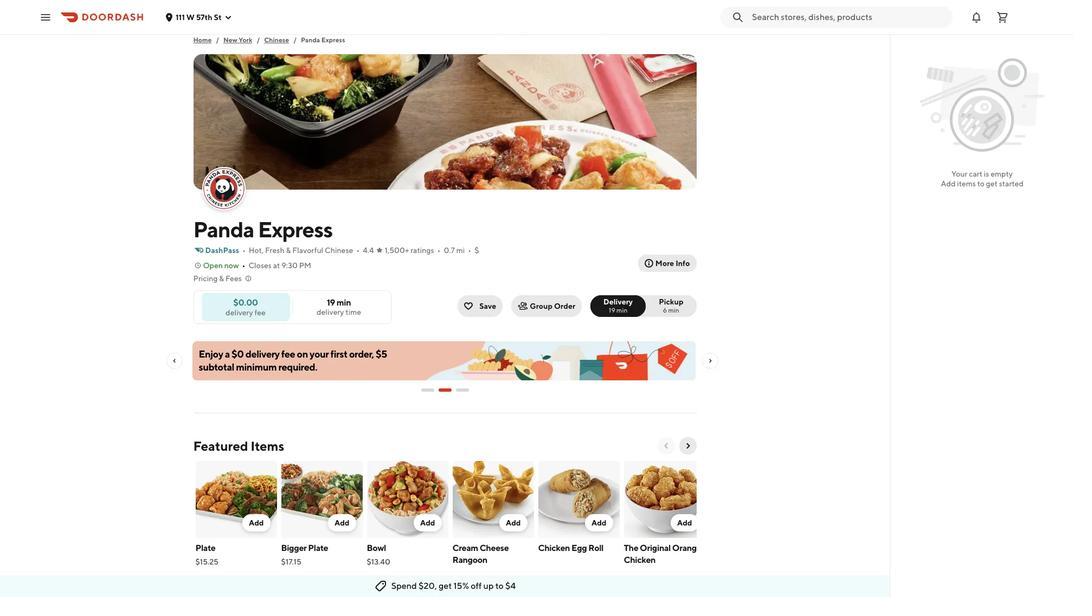 Task type: describe. For each thing, give the bounding box(es) containing it.
hot,
[[249, 246, 264, 255]]

plate image
[[196, 462, 277, 539]]

minimum
[[236, 362, 277, 373]]

1 vertical spatial chinese
[[325, 246, 353, 255]]

more
[[656, 259, 674, 268]]

add button for the original orange chicken
[[671, 515, 699, 532]]

bigger
[[281, 543, 307, 554]]

chicken inside the original orange chicken
[[624, 555, 656, 566]]

delivery inside $0.00 delivery fee
[[226, 308, 253, 317]]

plate inside bigger plate $17.15
[[308, 543, 328, 554]]

items
[[251, 439, 284, 454]]

chicken egg roll
[[538, 543, 604, 554]]

pricing & fees
[[193, 274, 242, 283]]

fresh
[[265, 246, 285, 255]]

to for up
[[496, 581, 504, 592]]

add for cream cheese rangoon
[[506, 519, 521, 528]]

st
[[214, 13, 222, 21]]

the
[[624, 543, 638, 554]]

$13.40
[[367, 558, 390, 567]]

2 / from the left
[[257, 36, 260, 44]]

to for items
[[978, 180, 985, 188]]

9:30
[[282, 261, 298, 270]]

plate $15.25
[[196, 543, 219, 567]]

open menu image
[[39, 11, 52, 24]]

• right "now"
[[242, 261, 245, 270]]

• left $
[[468, 246, 471, 255]]

pickup 6 min
[[659, 298, 684, 315]]

chicken egg roll image
[[538, 462, 620, 539]]

chinese link
[[264, 35, 289, 46]]

• closes at 9:30 pm
[[242, 261, 311, 270]]

bigger plate $17.15
[[281, 543, 328, 567]]

cheese
[[480, 543, 509, 554]]

cream cheese rangoon
[[453, 543, 509, 566]]

new
[[223, 36, 237, 44]]

0 vertical spatial &
[[286, 246, 291, 255]]

first
[[331, 349, 347, 360]]

off
[[471, 581, 482, 592]]

pricing
[[193, 274, 218, 283]]

at
[[273, 261, 280, 270]]

bowl $13.40
[[367, 543, 390, 567]]

started
[[999, 180, 1024, 188]]

ratings
[[411, 246, 434, 255]]

cream cheese rangoon image
[[453, 462, 534, 539]]

order
[[554, 302, 575, 311]]

min for pickup
[[668, 306, 679, 315]]

delivery inside 19 min delivery time
[[317, 308, 344, 317]]

the original orange chicken
[[624, 543, 702, 566]]

next button of carousel image
[[684, 442, 692, 451]]

featured items
[[193, 439, 284, 454]]

none radio containing pickup
[[639, 296, 697, 317]]

none radio containing delivery
[[591, 296, 646, 317]]

orange
[[672, 543, 702, 554]]

featured
[[193, 439, 248, 454]]

add for plate
[[249, 519, 264, 528]]

$0.00
[[233, 297, 258, 308]]

add button for plate
[[242, 515, 270, 532]]

add for the original orange chicken
[[677, 519, 692, 528]]

0.7
[[444, 246, 455, 255]]

delivery 19 min
[[604, 298, 633, 315]]

more info button
[[638, 255, 697, 272]]

home
[[193, 36, 212, 44]]

6
[[663, 306, 667, 315]]

add for bigger plate
[[335, 519, 350, 528]]

$20,
[[419, 581, 437, 592]]

delivery
[[604, 298, 633, 306]]

add inside the your cart is empty add items to get started
[[941, 180, 956, 188]]

delivery inside enjoy a $0 delivery fee on your first order, $5 subtotal minimum required.
[[246, 349, 280, 360]]

panda express
[[193, 217, 333, 242]]

your
[[952, 170, 968, 178]]

home link
[[193, 35, 212, 46]]

flavorful
[[292, 246, 323, 255]]

min inside 19 min delivery time
[[337, 298, 351, 308]]

0 horizontal spatial panda
[[193, 217, 254, 242]]

home / new york / chinese / panda express
[[193, 36, 345, 44]]

dashpass •
[[205, 246, 246, 255]]

pm
[[299, 261, 311, 270]]

is
[[984, 170, 989, 178]]

order,
[[349, 349, 374, 360]]

& inside pricing & fees button
[[219, 274, 224, 283]]

required.
[[278, 362, 317, 373]]

save
[[480, 302, 496, 311]]

• left 0.7
[[437, 246, 441, 255]]

up
[[484, 581, 494, 592]]

bowl
[[367, 543, 386, 554]]

spend $20, get 15% off up to $4
[[391, 581, 516, 592]]

featured items heading
[[193, 438, 284, 455]]

dashpass
[[205, 246, 239, 255]]

items
[[957, 180, 976, 188]]

notification bell image
[[970, 11, 983, 24]]

$
[[475, 246, 479, 255]]

cream
[[453, 543, 478, 554]]

open now
[[203, 261, 239, 270]]

3 / from the left
[[293, 36, 297, 44]]



Task type: vqa. For each thing, say whether or not it's contained in the screenshot.
topmost the Reviews
no



Task type: locate. For each thing, give the bounding box(es) containing it.
get inside the your cart is empty add items to get started
[[986, 180, 998, 188]]

1 vertical spatial chicken
[[624, 555, 656, 566]]

to inside the your cart is empty add items to get started
[[978, 180, 985, 188]]

cart
[[969, 170, 983, 178]]

/ right york
[[257, 36, 260, 44]]

rangoon
[[453, 555, 487, 566]]

1 horizontal spatial 19
[[609, 306, 615, 315]]

roll
[[589, 543, 604, 554]]

bowl image
[[367, 462, 448, 539]]

mi
[[456, 246, 465, 255]]

enjoy
[[199, 349, 223, 360]]

1 vertical spatial to
[[496, 581, 504, 592]]

enjoy a $0 delivery fee on your first order, $5 subtotal minimum required.
[[199, 349, 387, 373]]

delivery
[[317, 308, 344, 317], [226, 308, 253, 317], [246, 349, 280, 360]]

• left hot,
[[242, 246, 246, 255]]

fee left on in the left of the page
[[281, 349, 295, 360]]

chinese
[[264, 36, 289, 44], [325, 246, 353, 255]]

1 add button from the left
[[242, 515, 270, 532]]

open
[[203, 261, 223, 270]]

to down cart
[[978, 180, 985, 188]]

plate inside plate $15.25
[[196, 543, 215, 554]]

subtotal
[[199, 362, 234, 373]]

min inside delivery 19 min
[[617, 306, 628, 315]]

group order
[[530, 302, 575, 311]]

0 horizontal spatial to
[[496, 581, 504, 592]]

$15.25
[[196, 558, 219, 567]]

order methods option group
[[591, 296, 697, 317]]

1 horizontal spatial to
[[978, 180, 985, 188]]

bigger plate image
[[281, 462, 363, 539]]

111 w 57th st button
[[165, 13, 232, 21]]

panda
[[301, 36, 320, 44], [193, 217, 254, 242]]

0 vertical spatial get
[[986, 180, 998, 188]]

min right 6
[[668, 306, 679, 315]]

fee
[[255, 308, 266, 317], [281, 349, 295, 360]]

1 horizontal spatial fee
[[281, 349, 295, 360]]

Store search: begin typing to search for stores available on DoorDash text field
[[752, 11, 946, 23]]

pricing & fees button
[[193, 273, 253, 284]]

1 horizontal spatial chicken
[[624, 555, 656, 566]]

0 items, open order cart image
[[996, 11, 1009, 24]]

previous button of carousel image
[[662, 442, 671, 451]]

empty
[[991, 170, 1013, 178]]

your cart is empty add items to get started
[[941, 170, 1024, 188]]

0 horizontal spatial &
[[219, 274, 224, 283]]

$0.00 delivery fee
[[226, 297, 266, 317]]

0 horizontal spatial 19
[[327, 298, 335, 308]]

1 horizontal spatial min
[[617, 306, 628, 315]]

4.4
[[363, 246, 374, 255]]

delivery left time
[[317, 308, 344, 317]]

&
[[286, 246, 291, 255], [219, 274, 224, 283]]

0 horizontal spatial min
[[337, 298, 351, 308]]

panda express image
[[193, 54, 697, 190], [203, 168, 244, 209]]

/ right chinese link
[[293, 36, 297, 44]]

delivery up minimum
[[246, 349, 280, 360]]

closes
[[249, 261, 272, 270]]

info
[[676, 259, 690, 268]]

get
[[986, 180, 998, 188], [439, 581, 452, 592]]

add button for bigger plate
[[328, 515, 356, 532]]

• left 4.4
[[356, 246, 360, 255]]

plate up $15.25
[[196, 543, 215, 554]]

1 horizontal spatial /
[[257, 36, 260, 44]]

5 add button from the left
[[585, 515, 613, 532]]

panda up dashpass
[[193, 217, 254, 242]]

1 horizontal spatial chinese
[[325, 246, 353, 255]]

6 add button from the left
[[671, 515, 699, 532]]

2 horizontal spatial min
[[668, 306, 679, 315]]

add
[[941, 180, 956, 188], [249, 519, 264, 528], [335, 519, 350, 528], [420, 519, 435, 528], [506, 519, 521, 528], [592, 519, 607, 528], [677, 519, 692, 528]]

plate
[[196, 543, 215, 554], [308, 543, 328, 554]]

19 inside delivery 19 min
[[609, 306, 615, 315]]

fee down $0.00
[[255, 308, 266, 317]]

0 horizontal spatial /
[[216, 36, 219, 44]]

2 plate from the left
[[308, 543, 328, 554]]

min
[[337, 298, 351, 308], [617, 306, 628, 315], [668, 306, 679, 315]]

/
[[216, 36, 219, 44], [257, 36, 260, 44], [293, 36, 297, 44]]

save button
[[458, 296, 503, 317]]

get left 15%
[[439, 581, 452, 592]]

w
[[186, 13, 195, 21]]

$17.15
[[281, 558, 301, 567]]

hot, fresh & flavorful chinese
[[249, 246, 353, 255]]

0 horizontal spatial fee
[[255, 308, 266, 317]]

0 vertical spatial express
[[321, 36, 345, 44]]

chicken left egg
[[538, 543, 570, 554]]

1 vertical spatial express
[[258, 217, 333, 242]]

select promotional banner element
[[421, 381, 469, 400]]

spend
[[391, 581, 417, 592]]

19 inside 19 min delivery time
[[327, 298, 335, 308]]

/ left new
[[216, 36, 219, 44]]

1 vertical spatial get
[[439, 581, 452, 592]]

time
[[346, 308, 361, 317]]

19 right order
[[609, 306, 615, 315]]

new york link
[[223, 35, 252, 46]]

add button for cream cheese rangoon
[[499, 515, 527, 532]]

0 horizontal spatial plate
[[196, 543, 215, 554]]

plate right bigger
[[308, 543, 328, 554]]

chicken
[[538, 543, 570, 554], [624, 555, 656, 566]]

1 vertical spatial &
[[219, 274, 224, 283]]

1 / from the left
[[216, 36, 219, 44]]

19 min delivery time
[[317, 298, 361, 317]]

fee inside $0.00 delivery fee
[[255, 308, 266, 317]]

get down is at top
[[986, 180, 998, 188]]

chinese right york
[[264, 36, 289, 44]]

to right up
[[496, 581, 504, 592]]

19
[[327, 298, 335, 308], [609, 306, 615, 315]]

3 add button from the left
[[414, 515, 442, 532]]

0.7 mi • $
[[444, 246, 479, 255]]

111 w 57th st
[[176, 13, 222, 21]]

57th
[[196, 13, 212, 21]]

1 horizontal spatial get
[[986, 180, 998, 188]]

chicken down the
[[624, 555, 656, 566]]

4 add button from the left
[[499, 515, 527, 532]]

$4
[[505, 581, 516, 592]]

0 horizontal spatial get
[[439, 581, 452, 592]]

on
[[297, 349, 308, 360]]

fees
[[226, 274, 242, 283]]

fee inside enjoy a $0 delivery fee on your first order, $5 subtotal minimum required.
[[281, 349, 295, 360]]

add button for chicken egg roll
[[585, 515, 613, 532]]

chinese left 4.4
[[325, 246, 353, 255]]

15%
[[454, 581, 469, 592]]

now
[[224, 261, 239, 270]]

add button for bowl
[[414, 515, 442, 532]]

111
[[176, 13, 185, 21]]

your
[[310, 349, 329, 360]]

original
[[640, 543, 671, 554]]

0 vertical spatial chicken
[[538, 543, 570, 554]]

2 horizontal spatial /
[[293, 36, 297, 44]]

None radio
[[591, 296, 646, 317]]

group
[[530, 302, 553, 311]]

1 plate from the left
[[196, 543, 215, 554]]

min up first
[[337, 298, 351, 308]]

0 vertical spatial panda
[[301, 36, 320, 44]]

the original orange chicken image
[[624, 462, 705, 539]]

add for bowl
[[420, 519, 435, 528]]

1,500+ ratings •
[[385, 246, 441, 255]]

more info
[[656, 259, 690, 268]]

2 add button from the left
[[328, 515, 356, 532]]

19 left time
[[327, 298, 335, 308]]

min inside pickup 6 min
[[668, 306, 679, 315]]

york
[[239, 36, 252, 44]]

express
[[321, 36, 345, 44], [258, 217, 333, 242]]

pickup
[[659, 298, 684, 306]]

$5
[[376, 349, 387, 360]]

0 vertical spatial chinese
[[264, 36, 289, 44]]

1 horizontal spatial plate
[[308, 543, 328, 554]]

panda right chinese link
[[301, 36, 320, 44]]

0 horizontal spatial chinese
[[264, 36, 289, 44]]

1 vertical spatial panda
[[193, 217, 254, 242]]

0 vertical spatial fee
[[255, 308, 266, 317]]

1 horizontal spatial panda
[[301, 36, 320, 44]]

& left fees
[[219, 274, 224, 283]]

1 horizontal spatial &
[[286, 246, 291, 255]]

None radio
[[639, 296, 697, 317]]

1 vertical spatial fee
[[281, 349, 295, 360]]

min left 6
[[617, 306, 628, 315]]

delivery down $0.00
[[226, 308, 253, 317]]

0 horizontal spatial chicken
[[538, 543, 570, 554]]

0 vertical spatial to
[[978, 180, 985, 188]]

add for chicken egg roll
[[592, 519, 607, 528]]

1,500+
[[385, 246, 409, 255]]

& right fresh
[[286, 246, 291, 255]]

$0
[[232, 349, 244, 360]]

group order button
[[512, 296, 582, 317]]

min for delivery
[[617, 306, 628, 315]]

to
[[978, 180, 985, 188], [496, 581, 504, 592]]

egg
[[572, 543, 587, 554]]



